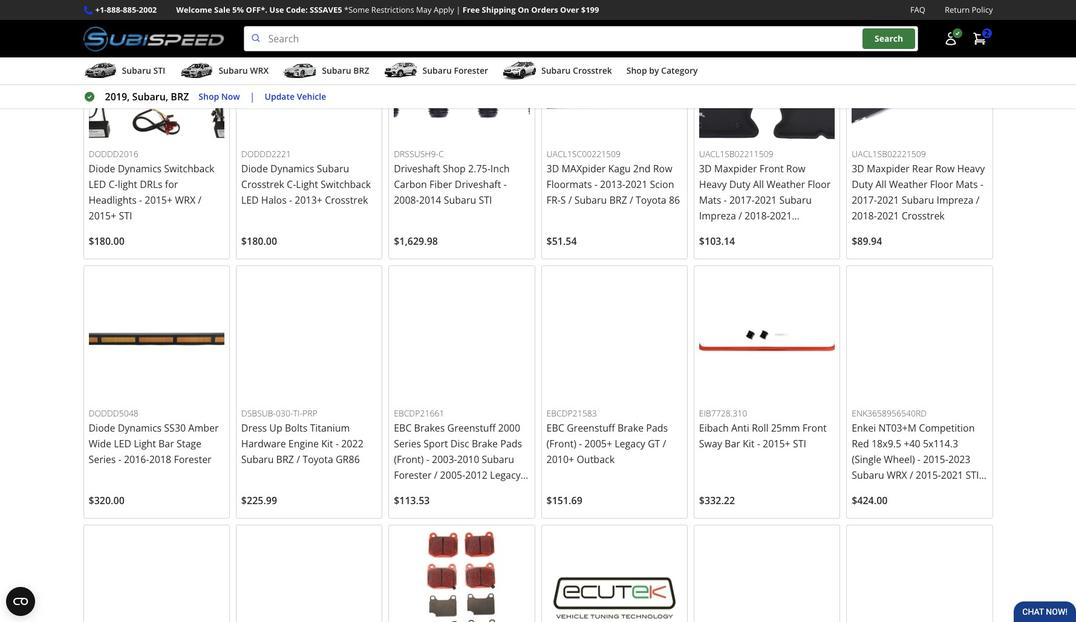 Task type: locate. For each thing, give the bounding box(es) containing it.
0 vertical spatial front
[[760, 162, 784, 176]]

sway
[[699, 438, 722, 451]]

2 vertical spatial shop
[[443, 162, 466, 176]]

greenstuff up disc
[[447, 422, 496, 435]]

light inside doddd5048 diode dynamics ss30 amber wide led light bar stage series - 2016-2018 forester
[[134, 438, 156, 451]]

brz inside dsbsub-030-ti-prp dress up bolts titanium hardware engine kit - 2022 subaru brz / toyota gr86
[[276, 453, 294, 467]]

1 vertical spatial led
[[241, 194, 259, 207]]

2015+ down 25mm
[[763, 438, 791, 451]]

toyota down engine
[[303, 453, 333, 467]]

diode inside the doddd2016 diode dynamics switchback led c-light drls for headlights - 2015+ wrx / 2015+ sti
[[89, 162, 115, 176]]

dynamics for led
[[118, 422, 162, 435]]

diode for diode dynamics subaru crosstrek c-light switchback led halos - 2013+ crosstrek
[[241, 162, 268, 176]]

diode up wide in the bottom of the page
[[89, 422, 115, 435]]

2023
[[949, 453, 971, 467], [877, 485, 899, 498]]

weather down rear
[[889, 178, 928, 191]]

shop for shop now
[[199, 91, 219, 102]]

0 horizontal spatial 2015+
[[89, 210, 116, 223]]

mats
[[956, 178, 978, 191], [699, 194, 721, 207]]

ebc down ebcdp21583 at bottom
[[547, 422, 564, 435]]

1 vertical spatial wrx
[[175, 194, 196, 207]]

2 maxpider from the left
[[867, 162, 910, 176]]

2 all from the left
[[876, 178, 887, 191]]

series inside doddd5048 diode dynamics ss30 amber wide led light bar stage series - 2016-2018 forester
[[89, 453, 116, 467]]

maxpider down uacl1sb02211509
[[714, 162, 757, 176]]

welcome sale 5% off*. use code: sssave5
[[176, 4, 342, 15]]

shop now
[[199, 91, 240, 102]]

row for 3d maxpider rear row heavy duty all weather floor mats - 2017-2021 subaru impreza / 2018-2021 crosstrek
[[936, 162, 955, 176]]

enk3658956540rd
[[852, 408, 927, 419]]

weather
[[767, 178, 805, 191], [889, 178, 928, 191]]

sti down competition
[[966, 469, 979, 482]]

doddd5048 diode dynamics ss30 amber wide led light bar stage series - 2016-2018 forester
[[89, 408, 219, 467]]

row for 3d maxpider front row heavy duty all weather floor mats - 2017-2021 subaru impreza / 2018-2021 crosstrek
[[786, 162, 806, 176]]

2 3d from the left
[[699, 162, 712, 176]]

wrx down for
[[175, 194, 196, 207]]

brz left a subaru forester thumbnail image
[[353, 65, 369, 76]]

1 horizontal spatial 2018-
[[852, 210, 877, 223]]

2 horizontal spatial led
[[241, 194, 259, 207]]

dynamics inside the doddd2016 diode dynamics switchback led c-light drls for headlights - 2015+ wrx / 2015+ sti
[[118, 162, 162, 176]]

c-
[[109, 178, 118, 191], [287, 178, 296, 191]]

1 duty from the left
[[729, 178, 751, 191]]

1 horizontal spatial wrx
[[250, 65, 269, 76]]

2 c- from the left
[[287, 178, 296, 191]]

toyota down the scion
[[636, 194, 667, 207]]

brz right subaru,
[[171, 90, 189, 104]]

series down wide in the bottom of the page
[[89, 453, 116, 467]]

led inside the doddd2016 diode dynamics switchback led c-light drls for headlights - 2015+ wrx / 2015+ sti
[[89, 178, 106, 191]]

diode down doddd2016 at the top
[[89, 162, 115, 176]]

mats inside uacl1sb02221509 3d maxpider rear row heavy duty all weather floor mats - 2017-2021 subaru impreza / 2018-2021 crosstrek
[[956, 178, 978, 191]]

maxpider down uacl1sb02221509
[[867, 162, 910, 176]]

led up 2016-
[[114, 438, 131, 451]]

impreza inside uacl1sb02221509 3d maxpider rear row heavy duty all weather floor mats - 2017-2021 subaru impreza / 2018-2021 crosstrek
[[937, 194, 974, 207]]

1 vertical spatial 2015-
[[916, 469, 941, 482]]

weather inside uacl1sb02211509 3d maxpider front row heavy duty all weather floor mats - 2017-2021 subaru impreza / 2018-2021 crosstrek
[[767, 178, 805, 191]]

2006
[[394, 501, 416, 514]]

0 horizontal spatial floor
[[808, 178, 831, 191]]

0 horizontal spatial driveshaft
[[394, 162, 440, 176]]

all inside uacl1sb02211509 3d maxpider front row heavy duty all weather floor mats - 2017-2021 subaru impreza / 2018-2021 crosstrek
[[753, 178, 764, 191]]

uacl1sb02211509 3d maxpider front row heavy duty all weather floor mats - 2017-2021 subaru impreza / 2018-2021 crosstrek
[[699, 148, 831, 239]]

forester down stage
[[174, 453, 212, 467]]

subaru inside the 'subaru sti' dropdown button
[[122, 65, 151, 76]]

$180.00 down halos
[[241, 235, 277, 248]]

1 horizontal spatial heavy
[[957, 162, 985, 176]]

(front) down 'sport'
[[394, 453, 424, 467]]

2 horizontal spatial shop
[[627, 65, 647, 76]]

1 2018- from the left
[[745, 210, 770, 223]]

crosstrek inside uacl1sb02221509 3d maxpider rear row heavy duty all weather floor mats - 2017-2021 subaru impreza / 2018-2021 crosstrek
[[902, 210, 945, 223]]

return policy link
[[945, 4, 993, 16]]

legacy left gt
[[615, 438, 645, 451]]

enkei
[[852, 422, 876, 435]]

0 horizontal spatial |
[[250, 90, 255, 104]]

- inside uacl1sc00221509 3d maxpider kagu 2nd row floormats - 2013-2021 scion fr-s / subaru brz / toyota 86
[[595, 178, 598, 191]]

- inside dsbsub-030-ti-prp dress up bolts titanium hardware engine kit - 2022 subaru brz / toyota gr86
[[336, 438, 339, 451]]

2 button
[[967, 27, 993, 51]]

diode inside doddd2221 diode dynamics subaru crosstrek c-light switchback led halos - 2013+ crosstrek
[[241, 162, 268, 176]]

doddd2016 diode dynamics switchback led c-light drls for headlights - 2015+ wrx / 2015+ sti
[[89, 148, 214, 223]]

1 all from the left
[[753, 178, 764, 191]]

dynamics up drls
[[118, 162, 162, 176]]

series down brakes
[[394, 438, 421, 451]]

1 horizontal spatial floor
[[930, 178, 953, 191]]

policy
[[972, 4, 993, 15]]

2012 down 2010
[[465, 469, 488, 482]]

led left halos
[[241, 194, 259, 207]]

subaru forester button
[[384, 60, 488, 84]]

sti up subaru,
[[153, 65, 165, 76]]

0 horizontal spatial c-
[[109, 178, 118, 191]]

2 horizontal spatial wrx
[[887, 469, 907, 482]]

wrx down the wheel)
[[887, 469, 907, 482]]

1 vertical spatial outback
[[444, 485, 482, 498]]

1 vertical spatial pads
[[501, 438, 522, 451]]

0 horizontal spatial $180.00
[[89, 235, 125, 248]]

1 greenstuff from the left
[[567, 422, 615, 435]]

2 vertical spatial 2015+
[[763, 438, 791, 451]]

forester
[[454, 65, 488, 76], [174, 453, 212, 467], [394, 469, 432, 482], [902, 485, 940, 498]]

+1-888-885-2002 link
[[95, 4, 157, 16]]

forester up 2002-
[[394, 469, 432, 482]]

sti inside dropdown button
[[153, 65, 165, 76]]

1 horizontal spatial greenstuff
[[567, 422, 615, 435]]

heavy down uacl1sb02211509
[[699, 178, 727, 191]]

uacl1sc00221509 3d maxpider rear row heavy duty all weather floor mats - 2013+ fr-s / brz / 86, image
[[547, 12, 682, 147]]

roll
[[752, 422, 769, 435]]

1 ebc from the left
[[547, 422, 564, 435]]

1 horizontal spatial led
[[114, 438, 131, 451]]

2012 up baja
[[419, 485, 441, 498]]

duty inside uacl1sb02221509 3d maxpider rear row heavy duty all weather floor mats - 2017-2021 subaru impreza / 2018-2021 crosstrek
[[852, 178, 873, 191]]

bar up 2018
[[159, 438, 174, 451]]

1 vertical spatial series
[[89, 453, 116, 467]]

2 duty from the left
[[852, 178, 873, 191]]

ebc inside ebcdp21583 ebc greenstuff brake pads (front) - 2005+ legacy gt / 2010+ outback
[[547, 422, 564, 435]]

ebcdp21583 ebc greenstuff brake pads (front) - 2005+ legacy gt / 2010+ outback
[[547, 408, 668, 467]]

impreza
[[937, 194, 974, 207], [699, 210, 736, 223]]

3 3d from the left
[[852, 162, 865, 176]]

2 horizontal spatial 2015+
[[763, 438, 791, 451]]

floor inside uacl1sb02221509 3d maxpider rear row heavy duty all weather floor mats - 2017-2021 subaru impreza / 2018-2021 crosstrek
[[930, 178, 953, 191]]

row inside uacl1sc00221509 3d maxpider kagu 2nd row floormats - 2013-2021 scion fr-s / subaru brz / toyota 86
[[653, 162, 673, 176]]

fiber
[[430, 178, 452, 191]]

c- inside doddd2221 diode dynamics subaru crosstrek c-light switchback led halos - 2013+ crosstrek
[[287, 178, 296, 191]]

1 horizontal spatial |
[[456, 4, 461, 15]]

1 vertical spatial legacy
[[490, 469, 521, 482]]

duty down uacl1sb02211509
[[729, 178, 751, 191]]

ebc inside ebcdp21661 ebc brakes greenstuff 2000 series sport disc brake pads (front) - 2003-2010 subaru forester / 2005-2012 legacy / 2002-2012 outback / 2003- 2006 baja
[[394, 422, 412, 435]]

shop left now
[[199, 91, 219, 102]]

mats for 3d maxpider front row heavy duty all weather floor mats - 2017-2021 subaru impreza / 2018-2021 crosstrek
[[699, 194, 721, 207]]

1 kit from the left
[[321, 438, 333, 451]]

2018- inside uacl1sb02211509 3d maxpider front row heavy duty all weather floor mats - 2017-2021 subaru impreza / 2018-2021 crosstrek
[[745, 210, 770, 223]]

dynamics inside doddd2221 diode dynamics subaru crosstrek c-light switchback led halos - 2013+ crosstrek
[[270, 162, 314, 176]]

impreza for 3d maxpider rear row heavy duty all weather floor mats - 2017-2021 subaru impreza / 2018-2021 crosstrek
[[937, 194, 974, 207]]

2 horizontal spatial 3d
[[852, 162, 865, 176]]

driveshaft down drssush9-
[[394, 162, 440, 176]]

light up 2013+
[[296, 178, 318, 191]]

0 horizontal spatial kit
[[321, 438, 333, 451]]

all for rear
[[876, 178, 887, 191]]

2017- up $89.94
[[852, 194, 877, 207]]

0 horizontal spatial bar
[[159, 438, 174, 451]]

0 horizontal spatial all
[[753, 178, 764, 191]]

5x114.3
[[923, 438, 959, 451]]

c- for light
[[287, 178, 296, 191]]

1 vertical spatial impreza
[[699, 210, 736, 223]]

all down uacl1sb02211509
[[753, 178, 764, 191]]

front down uacl1sb02211509
[[760, 162, 784, 176]]

all
[[753, 178, 764, 191], [876, 178, 887, 191]]

2 2017- from the left
[[852, 194, 877, 207]]

0 horizontal spatial weather
[[767, 178, 805, 191]]

3d down uacl1sb02221509
[[852, 162, 865, 176]]

dynamics down doddd5048
[[118, 422, 162, 435]]

0 horizontal spatial maxpider
[[714, 162, 757, 176]]

1 vertical spatial mats
[[699, 194, 721, 207]]

on
[[518, 4, 529, 15]]

led inside doddd5048 diode dynamics ss30 amber wide led light bar stage series - 2016-2018 forester
[[114, 438, 131, 451]]

row inside uacl1sb02211509 3d maxpider front row heavy duty all weather floor mats - 2017-2021 subaru impreza / 2018-2021 crosstrek
[[786, 162, 806, 176]]

(front) inside ebcdp21583 ebc greenstuff brake pads (front) - 2005+ legacy gt / 2010+ outback
[[547, 438, 577, 451]]

0 horizontal spatial switchback
[[164, 162, 214, 176]]

0 vertical spatial outback
[[577, 453, 615, 467]]

ebcdp31537c ebc brakes redstuff ceramic rear brake pads, image
[[394, 531, 530, 623]]

1 maxpider from the left
[[714, 162, 757, 176]]

0 vertical spatial light
[[296, 178, 318, 191]]

0 horizontal spatial light
[[134, 438, 156, 451]]

maxpider inside uacl1sb02221509 3d maxpider rear row heavy duty all weather floor mats - 2017-2021 subaru impreza / 2018-2021 crosstrek
[[867, 162, 910, 176]]

0 vertical spatial heavy
[[957, 162, 985, 176]]

duty for 3d maxpider rear row heavy duty all weather floor mats - 2017-2021 subaru impreza / 2018-2021 crosstrek
[[852, 178, 873, 191]]

1 horizontal spatial mats
[[956, 178, 978, 191]]

series
[[394, 438, 421, 451], [89, 453, 116, 467]]

brake inside ebcdp21583 ebc greenstuff brake pads (front) - 2005+ legacy gt / 2010+ outback
[[618, 422, 644, 435]]

1 horizontal spatial driveshaft
[[455, 178, 501, 191]]

0 horizontal spatial brake
[[472, 438, 498, 451]]

drssush9-c driveshaft shop 2.75-inch carbon fiber driveshaft - subaru sti 2008 - 2014, image
[[394, 12, 530, 147]]

c- up headlights
[[109, 178, 118, 191]]

| right now
[[250, 90, 255, 104]]

2 $180.00 from the left
[[241, 235, 277, 248]]

wrx up update
[[250, 65, 269, 76]]

0 vertical spatial 2003-
[[432, 453, 457, 467]]

2008-
[[394, 194, 419, 207]]

0 vertical spatial brake
[[618, 422, 644, 435]]

wrx
[[250, 65, 269, 76], [175, 194, 196, 207], [887, 469, 907, 482]]

2nd
[[633, 162, 651, 176]]

duty for 3d maxpider front row heavy duty all weather floor mats - 2017-2021 subaru impreza / 2018-2021 crosstrek
[[729, 178, 751, 191]]

1 bar from the left
[[159, 438, 174, 451]]

1 vertical spatial brake
[[472, 438, 498, 451]]

|
[[456, 4, 461, 15], [250, 90, 255, 104]]

0 horizontal spatial shop
[[199, 91, 219, 102]]

1 vertical spatial (front)
[[394, 453, 424, 467]]

sti inside drssush9-c driveshaft shop 2.75-inch carbon fiber driveshaft - 2008-2014 subaru sti
[[479, 194, 492, 207]]

switchback inside the doddd2016 diode dynamics switchback led c-light drls for headlights - 2015+ wrx / 2015+ sti
[[164, 162, 214, 176]]

may
[[416, 4, 432, 15]]

duty down uacl1sb02221509
[[852, 178, 873, 191]]

0 horizontal spatial 2017-
[[730, 194, 755, 207]]

anti
[[732, 422, 749, 435]]

1 $180.00 from the left
[[89, 235, 125, 248]]

2 bar from the left
[[725, 438, 740, 451]]

1 horizontal spatial all
[[876, 178, 887, 191]]

3d up 'floormats'
[[547, 162, 559, 176]]

- inside drssush9-c driveshaft shop 2.75-inch carbon fiber driveshaft - 2008-2014 subaru sti
[[504, 178, 507, 191]]

1 horizontal spatial duty
[[852, 178, 873, 191]]

kit down titanium
[[321, 438, 333, 451]]

uacl1sb02221509 3d maxpider rear row heavy duty all weather floor mats - 17+ impreza / 18+ crosstrek, image
[[852, 12, 988, 147]]

subaru wrx button
[[180, 60, 269, 84]]

0 vertical spatial (front)
[[547, 438, 577, 451]]

heavy inside uacl1sb02221509 3d maxpider rear row heavy duty all weather floor mats - 2017-2021 subaru impreza / 2018-2021 crosstrek
[[957, 162, 985, 176]]

brake inside ebcdp21661 ebc brakes greenstuff 2000 series sport disc brake pads (front) - 2003-2010 subaru forester / 2005-2012 legacy / 2002-2012 outback / 2003- 2006 baja
[[472, 438, 498, 451]]

outback
[[577, 453, 615, 467], [444, 485, 482, 498]]

1 horizontal spatial 2023
[[949, 453, 971, 467]]

impreza inside uacl1sb02211509 3d maxpider front row heavy duty all weather floor mats - 2017-2021 subaru impreza / 2018-2021 crosstrek
[[699, 210, 736, 223]]

1 horizontal spatial toyota
[[636, 194, 667, 207]]

0 vertical spatial pads
[[646, 422, 668, 435]]

outback down 2005-
[[444, 485, 482, 498]]

duty inside uacl1sb02211509 3d maxpider front row heavy duty all weather floor mats - 2017-2021 subaru impreza / 2018-2021 crosstrek
[[729, 178, 751, 191]]

rear
[[912, 162, 933, 176]]

maxpider inside uacl1sb02211509 3d maxpider front row heavy duty all weather floor mats - 2017-2021 subaru impreza / 2018-2021 crosstrek
[[714, 162, 757, 176]]

2 row from the left
[[786, 162, 806, 176]]

0 horizontal spatial 3d
[[547, 162, 559, 176]]

search
[[875, 33, 903, 44]]

greenstuff up "2005+"
[[567, 422, 615, 435]]

bar inside eib7728.310 eibach anti roll 25mm front sway bar kit - 2015+ sti
[[725, 438, 740, 451]]

1 horizontal spatial bar
[[725, 438, 740, 451]]

0 horizontal spatial legacy
[[490, 469, 521, 482]]

subaru inside dsbsub-030-ti-prp dress up bolts titanium hardware engine kit - 2022 subaru brz / toyota gr86
[[241, 453, 274, 467]]

sti
[[153, 65, 165, 76], [479, 194, 492, 207], [119, 210, 132, 223], [793, 438, 806, 451], [966, 469, 979, 482]]

1 vertical spatial 2012
[[419, 485, 441, 498]]

2 kit from the left
[[743, 438, 755, 451]]

subaru inside subaru brz dropdown button
[[322, 65, 351, 76]]

diode inside doddd5048 diode dynamics ss30 amber wide led light bar stage series - 2016-2018 forester
[[89, 422, 115, 435]]

forester down the wheel)
[[902, 485, 940, 498]]

2003-
[[432, 453, 457, 467], [490, 485, 516, 498]]

doddd2016
[[89, 148, 138, 159]]

all down uacl1sb02221509
[[876, 178, 887, 191]]

subaru,
[[132, 90, 168, 104]]

fr-
[[547, 194, 561, 207]]

all inside uacl1sb02221509 3d maxpider rear row heavy duty all weather floor mats - 2017-2021 subaru impreza / 2018-2021 crosstrek
[[876, 178, 887, 191]]

2013+
[[295, 194, 322, 207]]

1 weather from the left
[[767, 178, 805, 191]]

2
[[985, 27, 990, 39]]

1 3d from the left
[[547, 162, 559, 176]]

2018- inside uacl1sb02221509 3d maxpider rear row heavy duty all weather floor mats - 2017-2021 subaru impreza / 2018-2021 crosstrek
[[852, 210, 877, 223]]

$51.54
[[547, 235, 577, 248]]

1 horizontal spatial series
[[394, 438, 421, 451]]

0 horizontal spatial greenstuff
[[447, 422, 496, 435]]

1 horizontal spatial ebc
[[547, 422, 564, 435]]

sti down 2.75-
[[479, 194, 492, 207]]

greenstuff inside ebcdp21583 ebc greenstuff brake pads (front) - 2005+ legacy gt / 2010+ outback
[[567, 422, 615, 435]]

| left "free"
[[456, 4, 461, 15]]

pads
[[646, 422, 668, 435], [501, 438, 522, 451]]

1 horizontal spatial front
[[803, 422, 827, 435]]

- inside uacl1sb02221509 3d maxpider rear row heavy duty all weather floor mats - 2017-2021 subaru impreza / 2018-2021 crosstrek
[[981, 178, 984, 191]]

0 horizontal spatial (front)
[[394, 453, 424, 467]]

1 horizontal spatial 2003-
[[490, 485, 516, 498]]

2018- for $103.14
[[745, 210, 770, 223]]

- inside enk3658956540rd enkei nt03+m competition red 18x9.5 +40 5x114.3 (single wheel) - 2015-2023 subaru wrx / 2015-2021 sti / 2019-2023 forester $424.00
[[918, 453, 921, 467]]

sti down headlights
[[119, 210, 132, 223]]

2 ebc from the left
[[394, 422, 412, 435]]

0 horizontal spatial ebc
[[394, 422, 412, 435]]

1 row from the left
[[653, 162, 673, 176]]

2017- for $103.14
[[730, 194, 755, 207]]

0 vertical spatial led
[[89, 178, 106, 191]]

1 horizontal spatial 2012
[[465, 469, 488, 482]]

3 row from the left
[[936, 162, 955, 176]]

2023 down 5x114.3
[[949, 453, 971, 467]]

3d for 3d maxpider rear row heavy duty all weather floor mats - 2017-2021 subaru impreza / 2018-2021 crosstrek
[[852, 162, 865, 176]]

c- inside the doddd2016 diode dynamics switchback led c-light drls for headlights - 2015+ wrx / 2015+ sti
[[109, 178, 118, 191]]

3d inside uacl1sb02221509 3d maxpider rear row heavy duty all weather floor mats - 2017-2021 subaru impreza / 2018-2021 crosstrek
[[852, 162, 865, 176]]

update
[[265, 91, 295, 102]]

2021 inside uacl1sc00221509 3d maxpider kagu 2nd row floormats - 2013-2021 scion fr-s / subaru brz / toyota 86
[[625, 178, 648, 191]]

2 vertical spatial led
[[114, 438, 131, 451]]

wide
[[89, 438, 111, 451]]

switchback up 2013+
[[321, 178, 371, 191]]

2005+
[[585, 438, 612, 451]]

engine
[[288, 438, 319, 451]]

0 vertical spatial impreza
[[937, 194, 974, 207]]

0 vertical spatial driveshaft
[[394, 162, 440, 176]]

heavy right rear
[[957, 162, 985, 176]]

dynamics inside doddd5048 diode dynamics ss30 amber wide led light bar stage series - 2016-2018 forester
[[118, 422, 162, 435]]

driveshaft down 2.75-
[[455, 178, 501, 191]]

2015+ down headlights
[[89, 210, 116, 223]]

c- up 2013+
[[287, 178, 296, 191]]

floor for rear
[[930, 178, 953, 191]]

3d down uacl1sb02211509
[[699, 162, 712, 176]]

1 horizontal spatial (front)
[[547, 438, 577, 451]]

competition
[[919, 422, 975, 435]]

1 2017- from the left
[[730, 194, 755, 207]]

gt
[[648, 438, 660, 451]]

pads down 2000
[[501, 438, 522, 451]]

subaru crosstrek button
[[503, 60, 612, 84]]

1 vertical spatial 2003-
[[490, 485, 516, 498]]

crosstrek inside subaru crosstrek 'dropdown button'
[[573, 65, 612, 76]]

light up 2016-
[[134, 438, 156, 451]]

0 horizontal spatial toyota
[[303, 453, 333, 467]]

off*.
[[246, 4, 267, 15]]

1 horizontal spatial 2015+
[[145, 194, 172, 207]]

$332.22
[[699, 495, 735, 508]]

subaru
[[122, 65, 151, 76], [219, 65, 248, 76], [322, 65, 351, 76], [423, 65, 452, 76], [542, 65, 571, 76], [317, 162, 349, 176], [575, 194, 607, 207], [780, 194, 812, 207], [444, 194, 476, 207], [902, 194, 934, 207], [241, 453, 274, 467], [482, 453, 514, 467], [852, 469, 884, 482]]

2 floor from the left
[[930, 178, 953, 191]]

wrx inside the doddd2016 diode dynamics switchback led c-light drls for headlights - 2015+ wrx / 2015+ sti
[[175, 194, 196, 207]]

dynamics down doddd2221 in the top of the page
[[270, 162, 314, 176]]

pads up gt
[[646, 422, 668, 435]]

shop down c
[[443, 162, 466, 176]]

shipping
[[482, 4, 516, 15]]

2 weather from the left
[[889, 178, 928, 191]]

0 vertical spatial shop
[[627, 65, 647, 76]]

1 horizontal spatial c-
[[287, 178, 296, 191]]

1 horizontal spatial brake
[[618, 422, 644, 435]]

0 horizontal spatial led
[[89, 178, 106, 191]]

(front) up 2010+
[[547, 438, 577, 451]]

2014
[[419, 194, 441, 207]]

floor inside uacl1sb02211509 3d maxpider front row heavy duty all weather floor mats - 2017-2021 subaru impreza / 2018-2021 crosstrek
[[808, 178, 831, 191]]

floor for front
[[808, 178, 831, 191]]

led up headlights
[[89, 178, 106, 191]]

nt03+m
[[879, 422, 917, 435]]

3d inside uacl1sb02211509 3d maxpider front row heavy duty all weather floor mats - 2017-2021 subaru impreza / 2018-2021 crosstrek
[[699, 162, 712, 176]]

forester left a subaru crosstrek thumbnail image
[[454, 65, 488, 76]]

(front)
[[547, 438, 577, 451], [394, 453, 424, 467]]

brz inside subaru brz dropdown button
[[353, 65, 369, 76]]

3d inside uacl1sc00221509 3d maxpider kagu 2nd row floormats - 2013-2021 scion fr-s / subaru brz / toyota 86
[[547, 162, 559, 176]]

2 vertical spatial wrx
[[887, 469, 907, 482]]

maxpider for rear
[[867, 162, 910, 176]]

1 floor from the left
[[808, 178, 831, 191]]

apply
[[434, 4, 454, 15]]

button image
[[944, 32, 958, 46]]

- inside ebcdp21661 ebc brakes greenstuff 2000 series sport disc brake pads (front) - 2003-2010 subaru forester / 2005-2012 legacy / 2002-2012 outback / 2003- 2006 baja
[[426, 453, 429, 467]]

$320.00
[[89, 495, 125, 508]]

sti down 25mm
[[793, 438, 806, 451]]

0 horizontal spatial impreza
[[699, 210, 736, 223]]

kit inside eib7728.310 eibach anti roll 25mm front sway bar kit - 2015+ sti
[[743, 438, 755, 451]]

uacl1sb02211509
[[699, 148, 774, 159]]

-
[[595, 178, 598, 191], [504, 178, 507, 191], [981, 178, 984, 191], [139, 194, 142, 207], [289, 194, 292, 207], [724, 194, 727, 207], [336, 438, 339, 451], [579, 438, 582, 451], [757, 438, 760, 451], [118, 453, 121, 467], [426, 453, 429, 467], [918, 453, 921, 467]]

legacy down 2000
[[490, 469, 521, 482]]

2 horizontal spatial row
[[936, 162, 955, 176]]

diode down doddd2221 in the top of the page
[[241, 162, 268, 176]]

0 vertical spatial toyota
[[636, 194, 667, 207]]

brz down 2013-
[[610, 194, 627, 207]]

1 vertical spatial light
[[134, 438, 156, 451]]

2 greenstuff from the left
[[447, 422, 496, 435]]

titanium
[[310, 422, 350, 435]]

bar inside doddd5048 diode dynamics ss30 amber wide led light bar stage series - 2016-2018 forester
[[159, 438, 174, 451]]

gr86
[[336, 453, 360, 467]]

1 c- from the left
[[109, 178, 118, 191]]

light
[[296, 178, 318, 191], [134, 438, 156, 451]]

diode for diode dynamics switchback led c-light drls for headlights - 2015+ wrx / 2015+ sti
[[89, 162, 115, 176]]

/ inside ebcdp21583 ebc greenstuff brake pads (front) - 2005+ legacy gt / 2010+ outback
[[663, 438, 666, 451]]

- inside uacl1sb02211509 3d maxpider front row heavy duty all weather floor mats - 2017-2021 subaru impreza / 2018-2021 crosstrek
[[724, 194, 727, 207]]

1 horizontal spatial shop
[[443, 162, 466, 176]]

search input field
[[244, 26, 918, 52]]

weather down uacl1sb02211509
[[767, 178, 805, 191]]

$180.00 down headlights
[[89, 235, 125, 248]]

(single
[[852, 453, 882, 467]]

subaru sti
[[122, 65, 165, 76]]

2002
[[139, 4, 157, 15]]

shop for shop by category
[[627, 65, 647, 76]]

1 horizontal spatial pads
[[646, 422, 668, 435]]

- inside doddd2221 diode dynamics subaru crosstrek c-light switchback led halos - 2013+ crosstrek
[[289, 194, 292, 207]]

kit down anti
[[743, 438, 755, 451]]

heavy inside uacl1sb02211509 3d maxpider front row heavy duty all weather floor mats - 2017-2021 subaru impreza / 2018-2021 crosstrek
[[699, 178, 727, 191]]

weather inside uacl1sb02221509 3d maxpider rear row heavy duty all weather floor mats - 2017-2021 subaru impreza / 2018-2021 crosstrek
[[889, 178, 928, 191]]

outback down "2005+"
[[577, 453, 615, 467]]

bar down anti
[[725, 438, 740, 451]]

switchback up for
[[164, 162, 214, 176]]

brz down engine
[[276, 453, 294, 467]]

forester inside dropdown button
[[454, 65, 488, 76]]

0 vertical spatial series
[[394, 438, 421, 451]]

1 horizontal spatial 3d
[[699, 162, 712, 176]]

$113.53
[[394, 495, 430, 508]]

0 horizontal spatial series
[[89, 453, 116, 467]]

shop left by
[[627, 65, 647, 76]]

subaru inside uacl1sb02221509 3d maxpider rear row heavy duty all weather floor mats - 2017-2021 subaru impreza / 2018-2021 crosstrek
[[902, 194, 934, 207]]

1 vertical spatial 2023
[[877, 485, 899, 498]]

2023 down the wheel)
[[877, 485, 899, 498]]

0 vertical spatial wrx
[[250, 65, 269, 76]]

subaru inside the subaru forester dropdown button
[[423, 65, 452, 76]]

2019,
[[105, 90, 130, 104]]

front right 25mm
[[803, 422, 827, 435]]

up
[[269, 422, 282, 435]]

/ inside dsbsub-030-ti-prp dress up bolts titanium hardware engine kit - 2022 subaru brz / toyota gr86
[[297, 453, 300, 467]]

ebc down ebcdp21661
[[394, 422, 412, 435]]

0 vertical spatial 2015-
[[923, 453, 949, 467]]

2015+ down drls
[[145, 194, 172, 207]]

wrx inside dropdown button
[[250, 65, 269, 76]]

0 horizontal spatial wrx
[[175, 194, 196, 207]]

1 vertical spatial shop
[[199, 91, 219, 102]]

dynamics for light
[[270, 162, 314, 176]]

weather for front
[[767, 178, 805, 191]]

subaru inside drssush9-c driveshaft shop 2.75-inch carbon fiber driveshaft - 2008-2014 subaru sti
[[444, 194, 476, 207]]

1 horizontal spatial row
[[786, 162, 806, 176]]

1 vertical spatial toyota
[[303, 453, 333, 467]]

2017- down uacl1sb02211509
[[730, 194, 755, 207]]

2 2018- from the left
[[852, 210, 877, 223]]



Task type: describe. For each thing, give the bounding box(es) containing it.
faq link
[[911, 4, 926, 16]]

impreza for 3d maxpider front row heavy duty all weather floor mats - 2017-2021 subaru impreza / 2018-2021 crosstrek
[[699, 210, 736, 223]]

2019-
[[852, 485, 877, 498]]

open widget image
[[6, 587, 35, 617]]

$180.00 for diode dynamics subaru crosstrek c-light switchback led halos - 2013+ crosstrek
[[241, 235, 277, 248]]

ebc for ebc brakes greenstuff 2000 series sport disc brake pads (front) - 2003-2010 subaru forester / 2005-2012 legacy / 2002-2012 outback / 2003- 2006 baja
[[394, 422, 412, 435]]

diode for diode dynamics ss30 amber wide led light bar stage series - 2016-2018 forester
[[89, 422, 115, 435]]

2019, subaru, brz
[[105, 90, 189, 104]]

doddd2221 diode dynamics subaru crosstrek c-light switchback led halos - 2013+ crosstrek
[[241, 148, 371, 207]]

sale
[[214, 4, 230, 15]]

uacl1sb02211509 3d maxpider front row heavy duty all weather floor mats - 17+ impreza / 18+ crosstrek, image
[[699, 12, 835, 147]]

return
[[945, 4, 970, 15]]

1 vertical spatial |
[[250, 90, 255, 104]]

ebcdp21661 ebc brakes greenstuff 2000 series sport disc brake pads (front) - 2003-2010 subaru forester / 2005-2012 legacy / 2002-2012 outback / 2003- 2006 baja
[[394, 408, 527, 514]]

ebcdp21661
[[394, 408, 444, 419]]

subaru inside enk3658956540rd enkei nt03+m competition red 18x9.5 +40 5x114.3 (single wheel) - 2015-2023 subaru wrx / 2015-2021 sti / 2019-2023 forester $424.00
[[852, 469, 884, 482]]

sti inside the doddd2016 diode dynamics switchback led c-light drls for headlights - 2015+ wrx / 2015+ sti
[[119, 210, 132, 223]]

5%
[[232, 4, 244, 15]]

forester inside doddd5048 diode dynamics ss30 amber wide led light bar stage series - 2016-2018 forester
[[174, 453, 212, 467]]

- inside ebcdp21583 ebc greenstuff brake pads (front) - 2005+ legacy gt / 2010+ outback
[[579, 438, 582, 451]]

dynamics for light
[[118, 162, 162, 176]]

a subaru crosstrek thumbnail image image
[[503, 62, 537, 80]]

use
[[269, 4, 284, 15]]

now
[[221, 91, 240, 102]]

forester inside ebcdp21661 ebc brakes greenstuff 2000 series sport disc brake pads (front) - 2003-2010 subaru forester / 2005-2012 legacy / 2002-2012 outback / 2003- 2006 baja
[[394, 469, 432, 482]]

drssush9-
[[394, 148, 439, 159]]

subaru inside uacl1sc00221509 3d maxpider kagu 2nd row floormats - 2013-2021 scion fr-s / subaru brz / toyota 86
[[575, 194, 607, 207]]

doddd5048 diode dynamics ss30 amber wide led light bar stage series - 2016-2018 forester, image
[[89, 271, 224, 407]]

inch
[[491, 162, 510, 176]]

outback inside ebcdp21583 ebc greenstuff brake pads (front) - 2005+ legacy gt / 2010+ outback
[[577, 453, 615, 467]]

dsbsub-030-ti-prp dress up bolts titanium hardware engine kit - 2022 subaru brz / toyota gr86
[[241, 408, 364, 467]]

toyota inside dsbsub-030-ti-prp dress up bolts titanium hardware engine kit - 2022 subaru brz / toyota gr86
[[303, 453, 333, 467]]

update vehicle
[[265, 91, 326, 102]]

doddd5048
[[89, 408, 138, 419]]

a subaru wrx thumbnail image image
[[180, 62, 214, 80]]

update vehicle button
[[265, 90, 326, 104]]

shop by category
[[627, 65, 698, 76]]

crosstrek inside uacl1sb02211509 3d maxpider front row heavy duty all weather floor mats - 2017-2021 subaru impreza / 2018-2021 crosstrek
[[699, 225, 742, 239]]

disc
[[451, 438, 469, 451]]

(front) inside ebcdp21661 ebc brakes greenstuff 2000 series sport disc brake pads (front) - 2003-2010 subaru forester / 2005-2012 legacy / 2002-2012 outback / 2003- 2006 baja
[[394, 453, 424, 467]]

shop by category button
[[627, 60, 698, 84]]

1 vertical spatial driveshaft
[[455, 178, 501, 191]]

shop inside drssush9-c driveshaft shop 2.75-inch carbon fiber driveshaft - 2008-2014 subaru sti
[[443, 162, 466, 176]]

front inside uacl1sb02211509 3d maxpider front row heavy duty all weather floor mats - 2017-2021 subaru impreza / 2018-2021 crosstrek
[[760, 162, 784, 176]]

subaru sti button
[[83, 60, 165, 84]]

subaru forester
[[423, 65, 488, 76]]

hardware
[[241, 438, 286, 451]]

eib7728.310 eibach anti roll 25mm front sway bar kit - 2015+ sti, image
[[699, 271, 835, 407]]

885-
[[123, 4, 139, 15]]

mats for 3d maxpider rear row heavy duty all weather floor mats - 2017-2021 subaru impreza / 2018-2021 crosstrek
[[956, 178, 978, 191]]

25mm
[[771, 422, 800, 435]]

subaru inside subaru crosstrek 'dropdown button'
[[542, 65, 571, 76]]

eib7728.310
[[699, 408, 747, 419]]

greenstuff inside ebcdp21661 ebc brakes greenstuff 2000 series sport disc brake pads (front) - 2003-2010 subaru forester / 2005-2012 legacy / 2002-2012 outback / 2003- 2006 baja
[[447, 422, 496, 435]]

$180.00 for diode dynamics switchback led c-light drls for headlights - 2015+ wrx / 2015+ sti
[[89, 235, 125, 248]]

2018- for $89.94
[[852, 210, 877, 223]]

0 horizontal spatial 2023
[[877, 485, 899, 498]]

drssush9-c driveshaft shop 2.75-inch carbon fiber driveshaft - 2008-2014 subaru sti
[[394, 148, 510, 207]]

maxpider for front
[[714, 162, 757, 176]]

legacy inside ebcdp21661 ebc brakes greenstuff 2000 series sport disc brake pads (front) - 2003-2010 subaru forester / 2005-2012 legacy / 2002-2012 outback / 2003- 2006 baja
[[490, 469, 521, 482]]

prp
[[302, 408, 317, 419]]

ecufa20e85-tune   -   ecutek e85 tune - 2013+ fr-s / brz, image
[[547, 531, 682, 623]]

*some
[[344, 4, 369, 15]]

uacl1sc00221509 3d maxpider kagu 2nd row floormats - 2013-2021 scion fr-s / subaru brz / toyota 86
[[547, 148, 680, 207]]

/ inside uacl1sb02221509 3d maxpider rear row heavy duty all weather floor mats - 2017-2021 subaru impreza / 2018-2021 crosstrek
[[976, 194, 980, 207]]

weather for rear
[[889, 178, 928, 191]]

uacl1sc00221509
[[547, 148, 621, 159]]

stage
[[177, 438, 201, 451]]

a subaru sti thumbnail image image
[[83, 62, 117, 80]]

dress
[[241, 422, 267, 435]]

switchback inside doddd2221 diode dynamics subaru crosstrek c-light switchback led halos - 2013+ crosstrek
[[321, 178, 371, 191]]

subaru inside ebcdp21661 ebc brakes greenstuff 2000 series sport disc brake pads (front) - 2003-2010 subaru forester / 2005-2012 legacy / 2002-2012 outback / 2003- 2006 baja
[[482, 453, 514, 467]]

forester inside enk3658956540rd enkei nt03+m competition red 18x9.5 +40 5x114.3 (single wheel) - 2015-2023 subaru wrx / 2015-2021 sti / 2019-2023 forester $424.00
[[902, 485, 940, 498]]

2021 inside enk3658956540rd enkei nt03+m competition red 18x9.5 +40 5x114.3 (single wheel) - 2015-2023 subaru wrx / 2015-2021 sti / 2019-2023 forester $424.00
[[941, 469, 963, 482]]

eibach
[[699, 422, 729, 435]]

2002-
[[394, 485, 419, 498]]

heavy for 3d maxpider front row heavy duty all weather floor mats - 2017-2021 subaru impreza / 2018-2021 crosstrek
[[699, 178, 727, 191]]

light inside doddd2221 diode dynamics subaru crosstrek c-light switchback led halos - 2013+ crosstrek
[[296, 178, 318, 191]]

a subaru brz thumbnail image image
[[283, 62, 317, 80]]

dsbsub-
[[241, 408, 276, 419]]

subaru wrx
[[219, 65, 269, 76]]

legacy inside ebcdp21583 ebc greenstuff brake pads (front) - 2005+ legacy gt / 2010+ outback
[[615, 438, 645, 451]]

sti inside enk3658956540rd enkei nt03+m competition red 18x9.5 +40 5x114.3 (single wheel) - 2015-2023 subaru wrx / 2015-2021 sti / 2019-2023 forester $424.00
[[966, 469, 979, 482]]

shop now link
[[199, 90, 240, 104]]

uacl1sb02221509
[[852, 148, 926, 159]]

/ inside uacl1sb02211509 3d maxpider front row heavy duty all weather floor mats - 2017-2021 subaru impreza / 2018-2021 crosstrek
[[739, 210, 742, 223]]

c
[[439, 148, 444, 159]]

outback inside ebcdp21661 ebc brakes greenstuff 2000 series sport disc brake pads (front) - 2003-2010 subaru forester / 2005-2012 legacy / 2002-2012 outback / 2003- 2006 baja
[[444, 485, 482, 498]]

drls
[[140, 178, 163, 191]]

doddd2221 diode dynamics subaru crosstrek c-light switchback led halos - 2013+ crosstrek, image
[[241, 12, 377, 147]]

2017- for $89.94
[[852, 194, 877, 207]]

subaru brz
[[322, 65, 369, 76]]

$225.99
[[241, 495, 277, 508]]

$424.00
[[852, 495, 888, 508]]

subispeed logo image
[[83, 26, 224, 52]]

1 vertical spatial 2015+
[[89, 210, 116, 223]]

doddd2221
[[241, 148, 291, 159]]

by
[[649, 65, 659, 76]]

subaru inside doddd2221 diode dynamics subaru crosstrek c-light switchback led halos - 2013+ crosstrek
[[317, 162, 349, 176]]

3d for 3d maxpider front row heavy duty all weather floor mats - 2017-2021 subaru impreza / 2018-2021 crosstrek
[[699, 162, 712, 176]]

- inside the doddd2016 diode dynamics switchback led c-light drls for headlights - 2015+ wrx / 2015+ sti
[[139, 194, 142, 207]]

a subaru forester thumbnail image image
[[384, 62, 418, 80]]

red
[[852, 438, 869, 451]]

wheel)
[[884, 453, 915, 467]]

86
[[669, 194, 680, 207]]

+1-888-885-2002
[[95, 4, 157, 15]]

2.75-
[[468, 162, 491, 176]]

+1-
[[95, 4, 107, 15]]

ebc for ebc greenstuff brake pads (front) - 2005+ legacy gt / 2010+ outback
[[547, 422, 564, 435]]

$199
[[581, 4, 599, 15]]

c- for light
[[109, 178, 118, 191]]

pads inside ebcdp21583 ebc greenstuff brake pads (front) - 2005+ legacy gt / 2010+ outback
[[646, 422, 668, 435]]

*some restrictions may apply | free shipping on orders over $199
[[344, 4, 599, 15]]

2015+ inside eib7728.310 eibach anti roll 25mm front sway bar kit - 2015+ sti
[[763, 438, 791, 451]]

kit inside dsbsub-030-ti-prp dress up bolts titanium hardware engine kit - 2022 subaru brz / toyota gr86
[[321, 438, 333, 451]]

orders
[[531, 4, 558, 15]]

ebcdp21583
[[547, 408, 597, 419]]

series inside ebcdp21661 ebc brakes greenstuff 2000 series sport disc brake pads (front) - 2003-2010 subaru forester / 2005-2012 legacy / 2002-2012 outback / 2003- 2006 baja
[[394, 438, 421, 451]]

0 vertical spatial |
[[456, 4, 461, 15]]

heavy for 3d maxpider rear row heavy duty all weather floor mats - 2017-2021 subaru impreza / 2018-2021 crosstrek
[[957, 162, 985, 176]]

subaru crosstrek
[[542, 65, 612, 76]]

pads inside ebcdp21661 ebc brakes greenstuff 2000 series sport disc brake pads (front) - 2003-2010 subaru forester / 2005-2012 legacy / 2002-2012 outback / 2003- 2006 baja
[[501, 438, 522, 451]]

- inside doddd5048 diode dynamics ss30 amber wide led light bar stage series - 2016-2018 forester
[[118, 453, 121, 467]]

sti inside eib7728.310 eibach anti roll 25mm front sway bar kit - 2015+ sti
[[793, 438, 806, 451]]

2010
[[457, 453, 479, 467]]

2005-
[[440, 469, 465, 482]]

return policy
[[945, 4, 993, 15]]

subaru inside subaru wrx dropdown button
[[219, 65, 248, 76]]

2018
[[149, 453, 171, 467]]

all for front
[[753, 178, 764, 191]]

3d for 3d maxpider kagu 2nd row floormats - 2013-2021 scion fr-s / subaru brz / toyota 86
[[547, 162, 559, 176]]

$103.14
[[699, 235, 735, 248]]

light
[[118, 178, 137, 191]]

0 vertical spatial 2012
[[465, 469, 488, 482]]

- inside eib7728.310 eibach anti roll 25mm front sway bar kit - 2015+ sti
[[757, 438, 760, 451]]

/ inside the doddd2016 diode dynamics switchback led c-light drls for headlights - 2015+ wrx / 2015+ sti
[[198, 194, 202, 207]]

amber
[[188, 422, 219, 435]]

888-
[[107, 4, 123, 15]]

baja
[[419, 501, 438, 514]]

brakes
[[414, 422, 445, 435]]

subaru brz button
[[283, 60, 369, 84]]

0 vertical spatial 2015+
[[145, 194, 172, 207]]

for
[[165, 178, 178, 191]]

sssave5
[[310, 4, 342, 15]]

wrx inside enk3658956540rd enkei nt03+m competition red 18x9.5 +40 5x114.3 (single wheel) - 2015-2023 subaru wrx / 2015-2021 sti / 2019-2023 forester $424.00
[[887, 469, 907, 482]]

faq
[[911, 4, 926, 15]]

front inside eib7728.310 eibach anti roll 25mm front sway bar kit - 2015+ sti
[[803, 422, 827, 435]]

subaru inside uacl1sb02211509 3d maxpider front row heavy duty all weather floor mats - 2017-2021 subaru impreza / 2018-2021 crosstrek
[[780, 194, 812, 207]]

brz inside uacl1sc00221509 3d maxpider kagu 2nd row floormats - 2013-2021 scion fr-s / subaru brz / toyota 86
[[610, 194, 627, 207]]

code:
[[286, 4, 308, 15]]

scion
[[650, 178, 674, 191]]

s
[[561, 194, 566, 207]]

toyota inside uacl1sc00221509 3d maxpider kagu 2nd row floormats - 2013-2021 scion fr-s / subaru brz / toyota 86
[[636, 194, 667, 207]]

$89.94
[[852, 235, 882, 248]]

doddd2016 diode dynamics switchback led c-light drls for headlights - 2015+ wrx / 2015+ sti, image
[[89, 12, 224, 147]]

free
[[463, 4, 480, 15]]

led inside doddd2221 diode dynamics subaru crosstrek c-light switchback led halos - 2013+ crosstrek
[[241, 194, 259, 207]]



Task type: vqa. For each thing, say whether or not it's contained in the screenshot.
Red)
no



